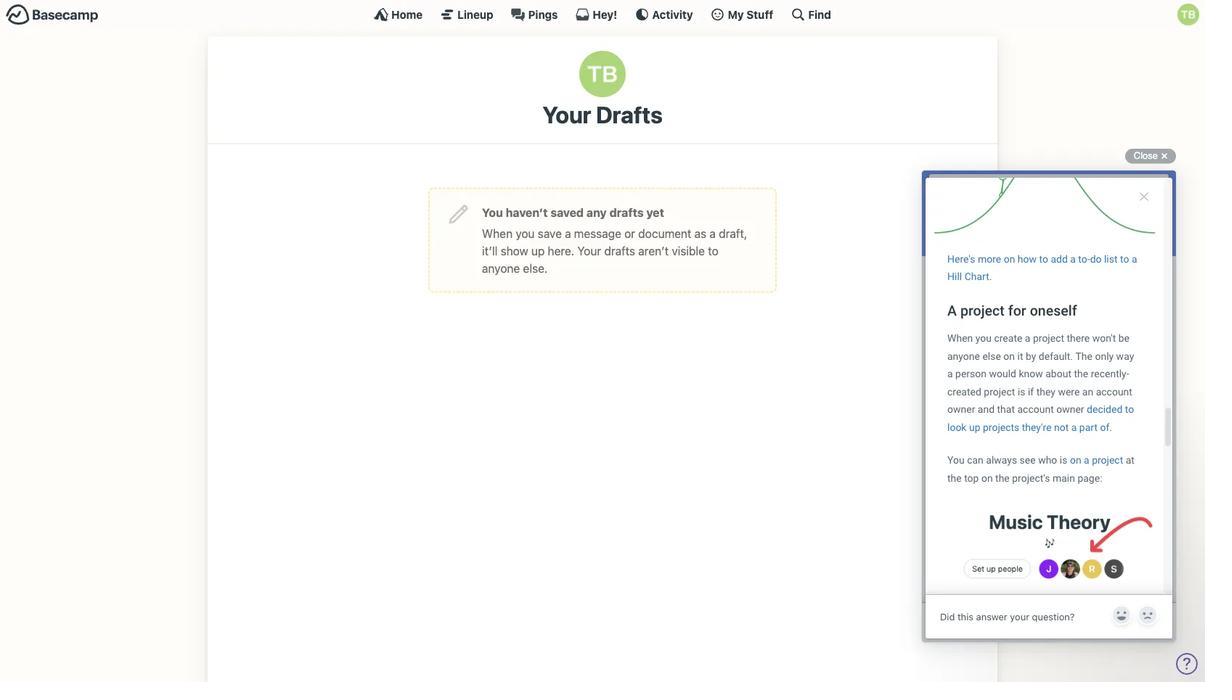 Task type: describe. For each thing, give the bounding box(es) containing it.
else.
[[523, 261, 548, 275]]

home link
[[374, 7, 423, 22]]

drafts
[[596, 101, 663, 129]]

hey! button
[[575, 7, 618, 22]]

message
[[574, 227, 622, 240]]

lineup
[[458, 8, 494, 21]]

0 vertical spatial your
[[543, 101, 591, 129]]

activity link
[[635, 7, 693, 22]]

anyone
[[482, 261, 520, 275]]

lineup link
[[440, 7, 494, 22]]

show
[[501, 244, 528, 258]]

aren't
[[639, 244, 669, 258]]

1 a from the left
[[565, 227, 571, 240]]

activity
[[652, 8, 693, 21]]

as
[[695, 227, 707, 240]]

your inside you haven't saved any drafts yet when you save a message or document as a draft, it'll show up here. your drafts aren't visible to anyone else.
[[578, 244, 601, 258]]

0 vertical spatial tim burton image
[[1178, 4, 1200, 25]]

draft,
[[719, 227, 748, 240]]

1 vertical spatial tim burton image
[[580, 51, 626, 97]]

hey!
[[593, 8, 618, 21]]

it'll
[[482, 244, 498, 258]]

you haven't saved any drafts yet when you save a message or document as a draft, it'll show up here. your drafts aren't visible to anyone else.
[[482, 205, 748, 275]]

0 vertical spatial drafts
[[610, 205, 644, 219]]

close button
[[1125, 147, 1176, 165]]

saved
[[551, 205, 584, 219]]



Task type: locate. For each thing, give the bounding box(es) containing it.
here.
[[548, 244, 575, 258]]

visible
[[672, 244, 705, 258]]

you
[[516, 227, 535, 240]]

my stuff button
[[711, 7, 774, 22]]

when
[[482, 227, 513, 240]]

or
[[625, 227, 635, 240]]

drafts down or
[[604, 244, 635, 258]]

home
[[391, 8, 423, 21]]

your drafts
[[543, 101, 663, 129]]

my
[[728, 8, 744, 21]]

1 horizontal spatial a
[[710, 227, 716, 240]]

your
[[543, 101, 591, 129], [578, 244, 601, 258]]

drafts
[[610, 205, 644, 219], [604, 244, 635, 258]]

any
[[587, 205, 607, 219]]

yet
[[647, 205, 664, 219]]

document
[[639, 227, 692, 240]]

your left drafts
[[543, 101, 591, 129]]

switch accounts image
[[6, 4, 99, 26]]

haven't
[[506, 205, 548, 219]]

stuff
[[747, 8, 774, 21]]

to
[[708, 244, 719, 258]]

tim burton image
[[1178, 4, 1200, 25], [580, 51, 626, 97]]

1 horizontal spatial tim burton image
[[1178, 4, 1200, 25]]

up
[[531, 244, 545, 258]]

0 horizontal spatial tim burton image
[[580, 51, 626, 97]]

your down message
[[578, 244, 601, 258]]

pings button
[[511, 7, 558, 22]]

my stuff
[[728, 8, 774, 21]]

find
[[809, 8, 831, 21]]

1 vertical spatial your
[[578, 244, 601, 258]]

a right as
[[710, 227, 716, 240]]

close
[[1134, 150, 1158, 161]]

1 vertical spatial drafts
[[604, 244, 635, 258]]

a
[[565, 227, 571, 240], [710, 227, 716, 240]]

find button
[[791, 7, 831, 22]]

2 a from the left
[[710, 227, 716, 240]]

cross small image
[[1156, 147, 1174, 165], [1156, 147, 1174, 165]]

save
[[538, 227, 562, 240]]

a right save
[[565, 227, 571, 240]]

you
[[482, 205, 503, 219]]

pings
[[528, 8, 558, 21]]

main element
[[0, 0, 1206, 28]]

0 horizontal spatial a
[[565, 227, 571, 240]]

drafts up or
[[610, 205, 644, 219]]



Task type: vqa. For each thing, say whether or not it's contained in the screenshot.
Nicole Katz icon
no



